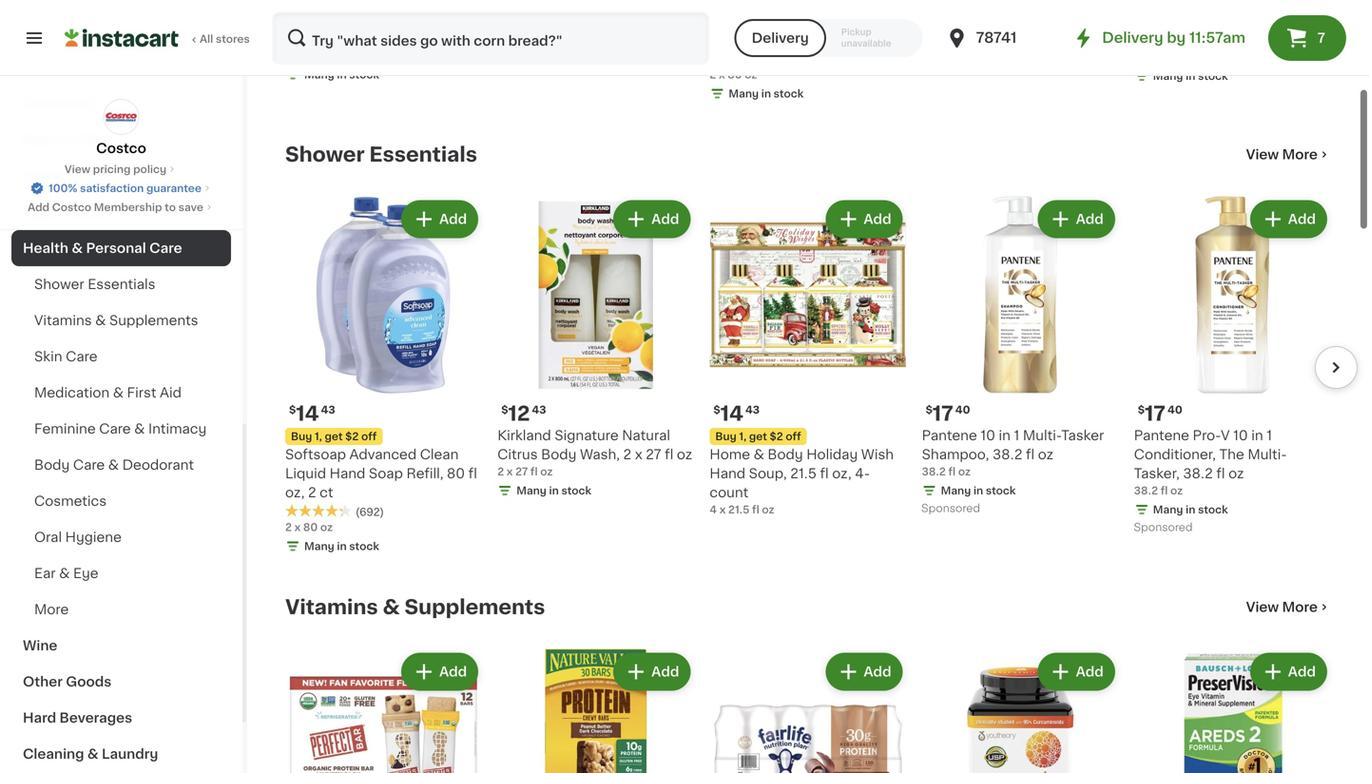 Task type: vqa. For each thing, say whether or not it's contained in the screenshot.
1st THE MEAT from the top of the page
no



Task type: describe. For each thing, give the bounding box(es) containing it.
0 horizontal spatial hand
[[330, 467, 366, 480]]

feminine
[[34, 422, 96, 436]]

natural
[[622, 429, 671, 442]]

1 horizontal spatial advanced
[[774, 0, 842, 9]]

tasker,
[[1135, 467, 1180, 480]]

0 horizontal spatial essentials
[[88, 278, 156, 291]]

1 horizontal spatial softsoap advanced clean liquid hand soap refill, 80 fl oz, 2 ct
[[710, 0, 902, 47]]

exam
[[1135, 14, 1171, 28]]

tasker
[[1062, 429, 1105, 442]]

$ 14 43 for home & body holiday wish hand soup, 21.5 fl oz, 4- count
[[714, 404, 760, 424]]

feminine care & intimacy link
[[11, 411, 231, 447]]

0 horizontal spatial oz,
[[285, 486, 305, 499]]

view more for shower essentials
[[1247, 148, 1319, 161]]

200
[[1135, 33, 1162, 47]]

oz inside home & body holiday wish hand soup, 21.5 fl oz, 4- count 4 x 21.5 fl oz
[[762, 505, 775, 515]]

bar,
[[285, 14, 311, 28]]

add costco membership to save link
[[28, 200, 215, 215]]

43 for softsoap advanced clean liquid hand soap refill, 80 fl oz, 2 ct
[[321, 405, 336, 415]]

2 $ from the left
[[714, 405, 721, 415]]

100%
[[49, 183, 78, 194]]

wish
[[862, 448, 894, 461]]

refill, inside item carousel region
[[407, 467, 444, 480]]

hard beverages link
[[11, 700, 231, 736]]

1 inside pantene pro-v 10 in 1 conditioner, the multi- tasker, 38.2 fl oz 38.2 fl oz
[[1267, 429, 1273, 442]]

1 horizontal spatial softsoap
[[710, 0, 771, 9]]

& inside medication & first aid link
[[113, 386, 124, 400]]

40 for 10
[[956, 405, 971, 415]]

hard
[[23, 712, 56, 725]]

14 for home & body holiday wish hand soup, 21.5 fl oz, 4- count
[[721, 404, 744, 424]]

2 horizontal spatial hand
[[754, 14, 790, 28]]

nitrile
[[1259, 0, 1299, 9]]

0 vertical spatial refill,
[[831, 14, 868, 28]]

all stores link
[[65, 11, 251, 65]]

soup,
[[749, 467, 787, 480]]

paper
[[23, 205, 63, 219]]

1 horizontal spatial oz,
[[710, 33, 729, 47]]

skin care link
[[11, 339, 231, 375]]

conditioner,
[[1135, 448, 1217, 461]]

pantene pro-v 10 in 1 conditioner, the multi- tasker, 38.2 fl oz 38.2 fl oz
[[1135, 429, 1288, 496]]

4-
[[855, 467, 871, 480]]

& inside cleaning & laundry link
[[87, 748, 99, 761]]

count
[[710, 486, 749, 499]]

advanced inside item carousel region
[[350, 448, 417, 461]]

hard beverages
[[23, 712, 132, 725]]

or
[[612, 14, 626, 28]]

other goods link
[[11, 664, 231, 700]]

in inside pantene pro-v 10 in 1 conditioner, the multi- tasker, 38.2 fl oz 38.2 fl oz
[[1252, 429, 1264, 442]]

in inside pantene 10 in 1 multi-tasker shampoo, 38.2 fl oz 38.2 fl oz
[[999, 429, 1011, 442]]

medication & first aid
[[34, 386, 182, 400]]

off for home & body holiday wish hand soup, 21.5 fl oz, 4- count
[[786, 431, 802, 442]]

first
[[127, 386, 156, 400]]

$ for pantene 10 in 1 multi-tasker shampoo, 38.2 fl oz
[[926, 405, 933, 415]]

beverages
[[59, 712, 132, 725]]

$ for kirkland signature natural citrus body wash, 2 x 27 fl oz
[[502, 405, 509, 415]]

43 inside $ 12 43
[[532, 405, 547, 415]]

liquor
[[23, 169, 67, 183]]

valley
[[334, 0, 374, 9]]

more for vitamins & supplements
[[1283, 601, 1319, 614]]

delivery by 11:57am link
[[1072, 27, 1246, 49]]

10 inside pantene pro-v 10 in 1 conditioner, the multi- tasker, 38.2 fl oz 38.2 fl oz
[[1234, 429, 1249, 442]]

medium, inside oral-b cross action toothbrush, soft or medium, 8 ct 8 ct
[[629, 14, 687, 28]]

the
[[1220, 448, 1245, 461]]

(441)
[[356, 35, 382, 46]]

78741
[[977, 31, 1017, 45]]

1 vertical spatial 5
[[922, 33, 929, 43]]

medication
[[34, 386, 110, 400]]

by
[[1168, 31, 1186, 45]]

add inside add costco membership to save link
[[28, 202, 50, 213]]

100% satisfaction guarantee button
[[30, 177, 213, 196]]

1 horizontal spatial shower
[[285, 145, 365, 165]]

1 horizontal spatial vitamins & supplements link
[[285, 596, 545, 619]]

cosmetics
[[34, 495, 107, 508]]

hygiene
[[65, 531, 122, 544]]

crest 3d white advanced toothpaste, 5 x 5.2 oz 5 x 5.2 oz
[[922, 0, 1095, 43]]

care inside 'link'
[[149, 242, 182, 255]]

view pricing policy
[[65, 164, 167, 175]]

1 horizontal spatial shower essentials
[[285, 145, 478, 165]]

12
[[509, 404, 530, 424]]

1 vertical spatial shower
[[34, 278, 84, 291]]

0 vertical spatial 21.5
[[791, 467, 817, 480]]

x inside kirkland signature nitrile exam gloves, medium, 2 x 200 ct
[[1301, 14, 1309, 28]]

kirkland signature nitrile exam gloves, medium, 2 x 200 ct
[[1135, 0, 1309, 47]]

feminine care & intimacy
[[34, 422, 207, 436]]

0 vertical spatial 27
[[646, 448, 662, 461]]

ct inside kirkland signature nitrile exam gloves, medium, 2 x 200 ct
[[1165, 33, 1179, 47]]

shampoo,
[[922, 448, 990, 461]]

& inside the beer & cider link
[[58, 133, 69, 147]]

1 horizontal spatial vitamins
[[285, 597, 378, 617]]

add costco membership to save
[[28, 202, 204, 213]]

view for vitamins & supplements
[[1247, 601, 1280, 614]]

wash,
[[580, 448, 620, 461]]

body care & deodorant
[[34, 459, 194, 472]]

skin care
[[34, 350, 98, 363]]

other goods
[[23, 675, 112, 689]]

4
[[710, 505, 717, 515]]

0 horizontal spatial 27
[[516, 467, 528, 477]]

off for softsoap advanced clean liquid hand soap refill, 80 fl oz, 2 ct
[[362, 431, 377, 442]]

shower essentials link for shower essentials's the view more link
[[285, 143, 478, 166]]

electronics
[[23, 97, 101, 110]]

get for home & body holiday wish hand soup, 21.5 fl oz, 4- count
[[750, 431, 768, 442]]

multi- inside pantene 10 in 1 multi-tasker shampoo, 38.2 fl oz 38.2 fl oz
[[1024, 429, 1062, 442]]

0 vertical spatial supplements
[[109, 314, 198, 327]]

product group containing 12
[[498, 197, 695, 502]]

other
[[23, 675, 63, 689]]

1.42
[[348, 14, 374, 28]]

0 horizontal spatial body
[[34, 459, 70, 472]]

delivery for delivery
[[752, 31, 809, 45]]

& inside home & body holiday wish hand soup, 21.5 fl oz, 4- count 4 x 21.5 fl oz
[[754, 448, 765, 461]]

toothpaste,
[[922, 14, 1002, 28]]

ear
[[34, 567, 56, 580]]

view more link for vitamins & supplements
[[1247, 598, 1332, 617]]

0 vertical spatial costco
[[96, 142, 146, 155]]

& inside ear & eye link
[[59, 567, 70, 580]]

1 vertical spatial shower essentials
[[34, 278, 156, 291]]

personal
[[86, 242, 146, 255]]

costco logo image
[[103, 99, 139, 135]]

skin
[[34, 350, 62, 363]]

Search field
[[274, 13, 708, 63]]

health & personal care
[[23, 242, 182, 255]]

medium, inside kirkland signature nitrile exam gloves, medium, 2 x 200 ct
[[1228, 14, 1286, 28]]

pantene 10 in 1 multi-tasker shampoo, 38.2 fl oz 38.2 fl oz
[[922, 429, 1105, 477]]

ear & eye
[[34, 567, 99, 580]]

$ 17 40 for pantene pro-v 10 in 1 conditioner, the multi- tasker, 38.2 fl oz
[[1139, 404, 1183, 424]]

30
[[314, 14, 332, 28]]

view pricing policy link
[[65, 162, 178, 177]]

$2 for home & body holiday wish hand soup, 21.5 fl oz, 4- count
[[770, 431, 784, 442]]

laundry
[[102, 748, 158, 761]]

0 vertical spatial (692)
[[780, 54, 809, 65]]

oral
[[34, 531, 62, 544]]

goods for paper goods
[[66, 205, 112, 219]]

view for shower essentials
[[1247, 148, 1280, 161]]

v
[[1222, 429, 1231, 442]]

policy
[[133, 164, 167, 175]]

wine link
[[11, 628, 231, 664]]

pricing
[[93, 164, 131, 175]]

pantene for pantene pro-v 10 in 1 conditioner, the multi- tasker, 38.2 fl oz
[[1135, 429, 1190, 442]]

eye
[[73, 567, 99, 580]]

view more link for shower essentials
[[1247, 145, 1332, 164]]

costco link
[[96, 99, 146, 158]]

more for shower essentials
[[1283, 148, 1319, 161]]

toothbrush,
[[498, 14, 577, 28]]

buy 1, get $2 off for softsoap advanced clean liquid hand soap refill, 80 fl oz, 2 ct
[[291, 431, 377, 442]]

health
[[23, 242, 68, 255]]

buy for softsoap advanced clean liquid hand soap refill, 80 fl oz, 2 ct
[[291, 431, 312, 442]]

1 horizontal spatial 5.2
[[1028, 14, 1049, 28]]

38.2 down shampoo,
[[922, 467, 946, 477]]

& inside body care & deodorant link
[[108, 459, 119, 472]]

softsoap inside item carousel region
[[285, 448, 346, 461]]

0 horizontal spatial vitamins
[[34, 314, 92, 327]]

satisfaction
[[80, 183, 144, 194]]

1 horizontal spatial liquid
[[710, 14, 751, 28]]

0 vertical spatial soap
[[794, 14, 828, 28]]

1 vertical spatial costco
[[52, 202, 91, 213]]

home & body holiday wish hand soup, 21.5 fl oz, 4- count 4 x 21.5 fl oz
[[710, 448, 894, 515]]

$2 for softsoap advanced clean liquid hand soap refill, 80 fl oz, 2 ct
[[345, 431, 359, 442]]

nature
[[285, 0, 331, 9]]

& inside health & personal care 'link'
[[72, 242, 83, 255]]

78741 button
[[946, 11, 1060, 65]]

oz inside nature valley protein chewy bar, 30 x 1.42 oz
[[378, 14, 393, 28]]

b
[[531, 0, 541, 9]]

advanced inside crest 3d white advanced toothpaste, 5 x 5.2 oz 5 x 5.2 oz
[[1028, 0, 1095, 9]]

cleaning & laundry link
[[11, 736, 231, 772]]

delivery by 11:57am
[[1103, 31, 1246, 45]]



Task type: locate. For each thing, give the bounding box(es) containing it.
pantene inside pantene 10 in 1 multi-tasker shampoo, 38.2 fl oz 38.2 fl oz
[[922, 429, 978, 442]]

8 down oral-
[[498, 33, 507, 47]]

multi-
[[1024, 429, 1062, 442], [1248, 448, 1288, 461]]

1 horizontal spatial 10
[[1234, 429, 1249, 442]]

kirkland for citrus
[[498, 429, 552, 442]]

1 vertical spatial softsoap
[[285, 448, 346, 461]]

1 vertical spatial supplements
[[405, 597, 545, 617]]

action
[[587, 0, 630, 9]]

1 horizontal spatial sponsored badge image
[[1135, 523, 1192, 534]]

2 buy from the left
[[716, 431, 737, 442]]

0 horizontal spatial costco
[[52, 202, 91, 213]]

2 medium, from the left
[[1228, 14, 1286, 28]]

38.2 right shampoo,
[[993, 448, 1023, 461]]

goods down satisfaction at the top of the page
[[66, 205, 112, 219]]

ear & eye link
[[11, 556, 231, 592]]

17 up shampoo,
[[933, 404, 954, 424]]

0 vertical spatial kirkland
[[1135, 0, 1189, 9]]

view more for vitamins & supplements
[[1247, 601, 1319, 614]]

many in stock
[[304, 70, 379, 80], [1154, 71, 1229, 82], [729, 89, 804, 99], [517, 486, 592, 496], [941, 486, 1016, 496], [1154, 505, 1229, 515], [304, 541, 379, 552]]

kirkland
[[1135, 0, 1189, 9], [498, 429, 552, 442]]

1 horizontal spatial 2 x 80 oz
[[710, 70, 758, 80]]

cosmetics link
[[11, 483, 231, 519]]

$ for pantene pro-v 10 in 1 conditioner, the multi- tasker, 38.2 fl oz
[[1139, 405, 1146, 415]]

0 vertical spatial 2 x 80 oz
[[710, 70, 758, 80]]

1 pantene from the left
[[922, 429, 978, 442]]

5 down white
[[1005, 14, 1014, 28]]

2 14 from the left
[[721, 404, 744, 424]]

0 vertical spatial view more link
[[1247, 145, 1332, 164]]

shower
[[285, 145, 365, 165], [34, 278, 84, 291]]

2 vertical spatial view
[[1247, 601, 1280, 614]]

1 $ from the left
[[289, 405, 296, 415]]

1 horizontal spatial multi-
[[1248, 448, 1288, 461]]

1 10 from the left
[[981, 429, 996, 442]]

17 for pantene pro-v 10 in 1 conditioner, the multi- tasker, 38.2 fl oz
[[1146, 404, 1166, 424]]

0 horizontal spatial medium,
[[629, 14, 687, 28]]

care right skin
[[66, 350, 98, 363]]

1 off from the left
[[362, 431, 377, 442]]

21.5
[[791, 467, 817, 480], [729, 505, 750, 515]]

1 vertical spatial vitamins
[[285, 597, 378, 617]]

body left wash,
[[541, 448, 577, 461]]

multi- inside pantene pro-v 10 in 1 conditioner, the multi- tasker, 38.2 fl oz 38.2 fl oz
[[1248, 448, 1288, 461]]

21.5 down the count
[[729, 505, 750, 515]]

body
[[768, 448, 804, 461], [541, 448, 577, 461], [34, 459, 70, 472]]

1 vertical spatial kirkland
[[498, 429, 552, 442]]

1 horizontal spatial 21.5
[[791, 467, 817, 480]]

0 vertical spatial view
[[1247, 148, 1280, 161]]

2 43 from the left
[[746, 405, 760, 415]]

1 vertical spatial 27
[[516, 467, 528, 477]]

27 down natural
[[646, 448, 662, 461]]

1 vertical spatial view
[[65, 164, 90, 175]]

0 vertical spatial sponsored badge image
[[922, 504, 980, 515]]

0 horizontal spatial 5.2
[[941, 33, 957, 43]]

kirkland inside kirkland signature natural citrus body wash, 2 x 27 fl oz 2 x 27 fl oz
[[498, 429, 552, 442]]

wine
[[23, 639, 57, 653]]

1 horizontal spatial essentials
[[369, 145, 478, 165]]

1 1, from the left
[[315, 431, 322, 442]]

item carousel region
[[285, 189, 1359, 565]]

oz, inside home & body holiday wish hand soup, 21.5 fl oz, 4- count 4 x 21.5 fl oz
[[833, 467, 852, 480]]

3 43 from the left
[[532, 405, 547, 415]]

1 vertical spatial 21.5
[[729, 505, 750, 515]]

liquid inside item carousel region
[[285, 467, 326, 480]]

kirkland up citrus
[[498, 429, 552, 442]]

intimacy
[[148, 422, 207, 436]]

1 $ 17 40 from the left
[[926, 404, 971, 424]]

0 horizontal spatial signature
[[555, 429, 619, 442]]

care inside "link"
[[66, 350, 98, 363]]

1 left "tasker" in the right of the page
[[1015, 429, 1020, 442]]

1 vertical spatial 2 x 80 oz
[[285, 522, 333, 533]]

pantene for pantene 10 in 1 multi-tasker shampoo, 38.2 fl oz
[[922, 429, 978, 442]]

0 horizontal spatial $2
[[345, 431, 359, 442]]

body inside kirkland signature natural citrus body wash, 2 x 27 fl oz 2 x 27 fl oz
[[541, 448, 577, 461]]

27 down citrus
[[516, 467, 528, 477]]

0 vertical spatial 8
[[498, 33, 507, 47]]

vitamins & supplements link
[[11, 303, 231, 339], [285, 596, 545, 619]]

crest
[[922, 0, 959, 9]]

5
[[1005, 14, 1014, 28], [922, 33, 929, 43]]

1 horizontal spatial $2
[[770, 431, 784, 442]]

off
[[362, 431, 377, 442], [786, 431, 802, 442]]

kirkland signature natural citrus body wash, 2 x 27 fl oz 2 x 27 fl oz
[[498, 429, 693, 477]]

liquor link
[[11, 158, 231, 194]]

1 1 from the left
[[1015, 429, 1020, 442]]

38.2
[[993, 448, 1023, 461], [922, 467, 946, 477], [1184, 467, 1214, 480], [1135, 486, 1159, 496]]

shower essentials link
[[285, 143, 478, 166], [11, 266, 231, 303]]

1 17 from the left
[[933, 404, 954, 424]]

service type group
[[735, 19, 923, 57]]

2 view more link from the top
[[1247, 598, 1332, 617]]

None search field
[[272, 11, 710, 65]]

1 horizontal spatial (692)
[[780, 54, 809, 65]]

2 8 from the top
[[498, 52, 505, 63]]

0 horizontal spatial off
[[362, 431, 377, 442]]

0 horizontal spatial vitamins & supplements link
[[11, 303, 231, 339]]

sponsored badge image
[[922, 504, 980, 515], [1135, 523, 1192, 534]]

0 vertical spatial 5
[[1005, 14, 1014, 28]]

1 8 from the top
[[498, 33, 507, 47]]

softsoap
[[710, 0, 771, 9], [285, 448, 346, 461]]

many
[[304, 70, 335, 80], [1154, 71, 1184, 82], [729, 89, 759, 99], [517, 486, 547, 496], [941, 486, 972, 496], [1154, 505, 1184, 515], [304, 541, 335, 552]]

sponsored badge image for pantene pro-v 10 in 1 conditioner, the multi- tasker, 38.2 fl oz
[[1135, 523, 1192, 534]]

view more
[[1247, 148, 1319, 161], [1247, 601, 1319, 614]]

0 horizontal spatial softsoap advanced clean liquid hand soap refill, 80 fl oz, 2 ct
[[285, 448, 477, 499]]

delivery inside button
[[752, 31, 809, 45]]

0 horizontal spatial $ 17 40
[[926, 404, 971, 424]]

1 14 from the left
[[296, 404, 319, 424]]

pantene up "conditioner,"
[[1135, 429, 1190, 442]]

pantene up shampoo,
[[922, 429, 978, 442]]

2
[[1289, 14, 1298, 28], [733, 33, 741, 47], [710, 70, 717, 80], [624, 448, 632, 461], [498, 467, 504, 477], [308, 486, 316, 499], [285, 522, 292, 533]]

0 horizontal spatial delivery
[[752, 31, 809, 45]]

paper goods
[[23, 205, 112, 219]]

costco
[[96, 142, 146, 155], [52, 202, 91, 213]]

nature valley protein chewy bar, 30 x 1.42 oz
[[285, 0, 475, 28]]

1 vertical spatial 8
[[498, 52, 505, 63]]

costco up view pricing policy link
[[96, 142, 146, 155]]

2 horizontal spatial oz,
[[833, 467, 852, 480]]

(692) inside item carousel region
[[356, 507, 384, 517]]

7 button
[[1269, 15, 1347, 61]]

1 get from the left
[[325, 431, 343, 442]]

cider
[[73, 133, 110, 147]]

ct
[[744, 33, 758, 47], [510, 33, 524, 47], [1165, 33, 1179, 47], [507, 52, 518, 63], [320, 486, 333, 499]]

1 vertical spatial essentials
[[88, 278, 156, 291]]

buy 1, get $2 off
[[291, 431, 377, 442], [716, 431, 802, 442]]

softsoap advanced clean liquid hand soap refill, 80 fl oz, 2 ct
[[710, 0, 902, 47], [285, 448, 477, 499]]

0 horizontal spatial 1,
[[315, 431, 322, 442]]

1, for home & body holiday wish hand soup, 21.5 fl oz, 4- count
[[740, 431, 747, 442]]

1, for softsoap advanced clean liquid hand soap refill, 80 fl oz, 2 ct
[[315, 431, 322, 442]]

2 view more from the top
[[1247, 601, 1319, 614]]

delivery button
[[735, 19, 826, 57]]

get for softsoap advanced clean liquid hand soap refill, 80 fl oz, 2 ct
[[325, 431, 343, 442]]

vitamins
[[34, 314, 92, 327], [285, 597, 378, 617]]

$ 12 43
[[502, 404, 547, 424]]

0 vertical spatial softsoap
[[710, 0, 771, 9]]

care for skin
[[66, 350, 98, 363]]

4 $ from the left
[[926, 405, 933, 415]]

38.2 down tasker,
[[1135, 486, 1159, 496]]

home
[[710, 448, 751, 461]]

1 view more link from the top
[[1247, 145, 1332, 164]]

1 horizontal spatial medium,
[[1228, 14, 1286, 28]]

0 horizontal spatial refill,
[[407, 467, 444, 480]]

soft
[[581, 14, 609, 28]]

1 vertical spatial sponsored badge image
[[1135, 523, 1192, 534]]

$ 14 43 for softsoap advanced clean liquid hand soap refill, 80 fl oz, 2 ct
[[289, 404, 336, 424]]

x inside home & body holiday wish hand soup, 21.5 fl oz, 4- count 4 x 21.5 fl oz
[[720, 505, 726, 515]]

medium,
[[629, 14, 687, 28], [1228, 14, 1286, 28]]

1 horizontal spatial hand
[[710, 467, 746, 480]]

goods inside 'link'
[[66, 675, 112, 689]]

2 $ 14 43 from the left
[[714, 404, 760, 424]]

softsoap advanced clean liquid hand soap refill, 80 fl oz, 2 ct inside item carousel region
[[285, 448, 477, 499]]

2 pantene from the left
[[1135, 429, 1190, 442]]

2 1, from the left
[[740, 431, 747, 442]]

40 for pro-
[[1168, 405, 1183, 415]]

1 40 from the left
[[956, 405, 971, 415]]

3 $ from the left
[[502, 405, 509, 415]]

$ 14 43
[[289, 404, 336, 424], [714, 404, 760, 424]]

1 vertical spatial clean
[[420, 448, 459, 461]]

0 horizontal spatial 14
[[296, 404, 319, 424]]

signature for wash,
[[555, 429, 619, 442]]

1 horizontal spatial costco
[[96, 142, 146, 155]]

17 up "conditioner,"
[[1146, 404, 1166, 424]]

1 $2 from the left
[[345, 431, 359, 442]]

to
[[165, 202, 176, 213]]

5 $ from the left
[[1139, 405, 1146, 415]]

10
[[981, 429, 996, 442], [1234, 429, 1249, 442]]

1 horizontal spatial 5
[[1005, 14, 1014, 28]]

goods for other goods
[[66, 675, 112, 689]]

1 buy from the left
[[291, 431, 312, 442]]

costco down 100%
[[52, 202, 91, 213]]

clean left citrus
[[420, 448, 459, 461]]

ct inside item carousel region
[[320, 486, 333, 499]]

care for body
[[73, 459, 105, 472]]

1 43 from the left
[[321, 405, 336, 415]]

2 horizontal spatial body
[[768, 448, 804, 461]]

0 vertical spatial signature
[[1192, 0, 1256, 9]]

cleaning & laundry
[[23, 748, 158, 761]]

10 up shampoo,
[[981, 429, 996, 442]]

sponsored badge image for pantene 10 in 1 multi-tasker shampoo, 38.2 fl oz
[[922, 504, 980, 515]]

0 horizontal spatial advanced
[[350, 448, 417, 461]]

★★★★★
[[285, 33, 352, 46], [285, 33, 352, 46], [710, 52, 777, 65], [710, 52, 777, 65], [285, 504, 352, 518], [285, 504, 352, 518]]

cleaning
[[23, 748, 84, 761]]

more
[[1283, 148, 1319, 161], [1283, 601, 1319, 614], [34, 603, 69, 616]]

$ 17 40 for pantene 10 in 1 multi-tasker shampoo, 38.2 fl oz
[[926, 404, 971, 424]]

get
[[325, 431, 343, 442], [750, 431, 768, 442]]

27
[[646, 448, 662, 461], [516, 467, 528, 477]]

1 vertical spatial shower essentials link
[[11, 266, 231, 303]]

$ 17 40 up "conditioner,"
[[1139, 404, 1183, 424]]

0 vertical spatial liquid
[[710, 14, 751, 28]]

health & personal care link
[[11, 230, 231, 266]]

2 get from the left
[[750, 431, 768, 442]]

21.5 down holiday
[[791, 467, 817, 480]]

& inside feminine care & intimacy link
[[134, 422, 145, 436]]

oral hygiene link
[[11, 519, 231, 556]]

sponsored badge image down shampoo,
[[922, 504, 980, 515]]

0 vertical spatial vitamins & supplements link
[[11, 303, 231, 339]]

0 horizontal spatial $ 14 43
[[289, 404, 336, 424]]

kirkland for exam
[[1135, 0, 1189, 9]]

2 goods from the top
[[66, 675, 112, 689]]

2 x 80 oz inside item carousel region
[[285, 522, 333, 533]]

10 right "v"
[[1234, 429, 1249, 442]]

oral hygiene
[[34, 531, 122, 544]]

kirkland inside kirkland signature nitrile exam gloves, medium, 2 x 200 ct
[[1135, 0, 1189, 9]]

0 horizontal spatial 40
[[956, 405, 971, 415]]

1 goods from the top
[[66, 205, 112, 219]]

gloves,
[[1175, 14, 1225, 28]]

1
[[1015, 429, 1020, 442], [1267, 429, 1273, 442]]

8 down toothbrush,
[[498, 52, 505, 63]]

pro-
[[1193, 429, 1222, 442]]

1 horizontal spatial 1
[[1267, 429, 1273, 442]]

1 horizontal spatial refill,
[[831, 14, 868, 28]]

beer
[[23, 133, 55, 147]]

signature inside kirkland signature natural citrus body wash, 2 x 27 fl oz 2 x 27 fl oz
[[555, 429, 619, 442]]

pantene
[[922, 429, 978, 442], [1135, 429, 1190, 442]]

clean
[[845, 0, 884, 9], [420, 448, 459, 461]]

0 vertical spatial oz,
[[710, 33, 729, 47]]

kirkland up exam
[[1135, 0, 1189, 9]]

membership
[[94, 202, 162, 213]]

signature up gloves,
[[1192, 0, 1256, 9]]

17 for pantene 10 in 1 multi-tasker shampoo, 38.2 fl oz
[[933, 404, 954, 424]]

1 horizontal spatial $ 17 40
[[1139, 404, 1183, 424]]

2 off from the left
[[786, 431, 802, 442]]

1 horizontal spatial shower essentials link
[[285, 143, 478, 166]]

0 horizontal spatial 2 x 80 oz
[[285, 522, 333, 533]]

care for feminine
[[99, 422, 131, 436]]

hand inside home & body holiday wish hand soup, 21.5 fl oz, 4- count 4 x 21.5 fl oz
[[710, 467, 746, 480]]

0 vertical spatial vitamins
[[34, 314, 92, 327]]

1 $ 14 43 from the left
[[289, 404, 336, 424]]

0 vertical spatial 5.2
[[1028, 14, 1049, 28]]

14
[[296, 404, 319, 424], [721, 404, 744, 424]]

40 up shampoo,
[[956, 405, 971, 415]]

1 right "v"
[[1267, 429, 1273, 442]]

1 horizontal spatial get
[[750, 431, 768, 442]]

0 horizontal spatial supplements
[[109, 314, 198, 327]]

0 horizontal spatial buy
[[291, 431, 312, 442]]

medium, down nitrile
[[1228, 14, 1286, 28]]

instacart logo image
[[65, 27, 179, 49]]

add button
[[403, 202, 477, 237], [616, 202, 689, 237], [828, 202, 901, 237], [1040, 202, 1114, 237], [1253, 202, 1326, 237], [403, 655, 477, 689], [616, 655, 689, 689], [828, 655, 901, 689], [1040, 655, 1114, 689], [1253, 655, 1326, 689]]

2 $ 17 40 from the left
[[1139, 404, 1183, 424]]

1 view more from the top
[[1247, 148, 1319, 161]]

14 for softsoap advanced clean liquid hand soap refill, 80 fl oz, 2 ct
[[296, 404, 319, 424]]

$ inside $ 12 43
[[502, 405, 509, 415]]

2 17 from the left
[[1146, 404, 1166, 424]]

1 inside pantene 10 in 1 multi-tasker shampoo, 38.2 fl oz 38.2 fl oz
[[1015, 429, 1020, 442]]

0 vertical spatial shower
[[285, 145, 365, 165]]

0 vertical spatial vitamins & supplements
[[34, 314, 198, 327]]

2 10 from the left
[[1234, 429, 1249, 442]]

1 horizontal spatial delivery
[[1103, 31, 1164, 45]]

0 horizontal spatial (692)
[[356, 507, 384, 517]]

1 medium, from the left
[[629, 14, 687, 28]]

all
[[200, 34, 213, 44]]

0 horizontal spatial liquid
[[285, 467, 326, 480]]

2 40 from the left
[[1168, 405, 1183, 415]]

goods up beverages
[[66, 675, 112, 689]]

0 horizontal spatial 1
[[1015, 429, 1020, 442]]

signature
[[1192, 0, 1256, 9], [555, 429, 619, 442]]

all stores
[[200, 34, 250, 44]]

1 horizontal spatial body
[[541, 448, 577, 461]]

1 vertical spatial (692)
[[356, 507, 384, 517]]

40 up "conditioner,"
[[1168, 405, 1183, 415]]

body up soup,
[[768, 448, 804, 461]]

2 1 from the left
[[1267, 429, 1273, 442]]

0 vertical spatial goods
[[66, 205, 112, 219]]

delivery for delivery by 11:57am
[[1103, 31, 1164, 45]]

1 horizontal spatial supplements
[[405, 597, 545, 617]]

1 horizontal spatial clean
[[845, 0, 884, 9]]

shower essentials
[[285, 145, 478, 165], [34, 278, 156, 291]]

white
[[985, 0, 1024, 9]]

2 inside kirkland signature nitrile exam gloves, medium, 2 x 200 ct
[[1289, 14, 1298, 28]]

0 horizontal spatial 43
[[321, 405, 336, 415]]

1 horizontal spatial vitamins & supplements
[[285, 597, 545, 617]]

0 horizontal spatial multi-
[[1024, 429, 1062, 442]]

1 horizontal spatial 27
[[646, 448, 662, 461]]

clean up the "service type" group
[[845, 0, 884, 9]]

2 buy 1, get $2 off from the left
[[716, 431, 802, 442]]

product group
[[285, 197, 483, 558], [498, 197, 695, 502], [710, 197, 907, 517], [922, 197, 1120, 519], [1135, 197, 1332, 538], [285, 649, 483, 773], [498, 649, 695, 773], [710, 649, 907, 773], [922, 649, 1120, 773], [1135, 649, 1332, 773]]

2 $2 from the left
[[770, 431, 784, 442]]

oral-
[[498, 0, 531, 9]]

10 inside pantene 10 in 1 multi-tasker shampoo, 38.2 fl oz 38.2 fl oz
[[981, 429, 996, 442]]

1 vertical spatial softsoap advanced clean liquid hand soap refill, 80 fl oz, 2 ct
[[285, 448, 477, 499]]

38.2 down "conditioner,"
[[1184, 467, 1214, 480]]

body down feminine
[[34, 459, 70, 472]]

floral link
[[11, 49, 231, 86]]

80
[[872, 14, 890, 28], [728, 70, 743, 80], [447, 467, 465, 480], [303, 522, 318, 533]]

5 down crest
[[922, 33, 929, 43]]

$ 17 40 up shampoo,
[[926, 404, 971, 424]]

7
[[1318, 31, 1326, 45]]

buy 1, get $2 off for home & body holiday wish hand soup, 21.5 fl oz, 4- count
[[716, 431, 802, 442]]

body inside home & body holiday wish hand soup, 21.5 fl oz, 4- count 4 x 21.5 fl oz
[[768, 448, 804, 461]]

0 horizontal spatial kirkland
[[498, 429, 552, 442]]

shower essentials link for topmost vitamins & supplements link
[[11, 266, 231, 303]]

1 horizontal spatial 14
[[721, 404, 744, 424]]

paper goods link
[[11, 194, 231, 230]]

medium, right or
[[629, 14, 687, 28]]

1 buy 1, get $2 off from the left
[[291, 431, 377, 442]]

0 horizontal spatial vitamins & supplements
[[34, 314, 198, 327]]

1 horizontal spatial signature
[[1192, 0, 1256, 9]]

care up cosmetics
[[73, 459, 105, 472]]

signature for medium,
[[1192, 0, 1256, 9]]

essentials
[[369, 145, 478, 165], [88, 278, 156, 291]]

sponsored badge image down tasker,
[[1135, 523, 1192, 534]]

add
[[28, 202, 50, 213], [439, 213, 467, 226], [652, 213, 680, 226], [864, 213, 892, 226], [1077, 213, 1104, 226], [1289, 213, 1317, 226], [439, 665, 467, 679], [652, 665, 680, 679], [864, 665, 892, 679], [1077, 665, 1104, 679], [1289, 665, 1317, 679]]

goods
[[66, 205, 112, 219], [66, 675, 112, 689]]

signature up wash,
[[555, 429, 619, 442]]

signature inside kirkland signature nitrile exam gloves, medium, 2 x 200 ct
[[1192, 0, 1256, 9]]

1 horizontal spatial 17
[[1146, 404, 1166, 424]]

1 vertical spatial signature
[[555, 429, 619, 442]]

1 vertical spatial multi-
[[1248, 448, 1288, 461]]

care down to at the top of the page
[[149, 242, 182, 255]]

buy for home & body holiday wish hand soup, 21.5 fl oz, 4- count
[[716, 431, 737, 442]]

care up body care & deodorant
[[99, 422, 131, 436]]

chewy
[[429, 0, 475, 9]]

43 for home & body holiday wish hand soup, 21.5 fl oz, 4- count
[[746, 405, 760, 415]]

1 vertical spatial oz,
[[833, 467, 852, 480]]

0 horizontal spatial 17
[[933, 404, 954, 424]]

clean inside item carousel region
[[420, 448, 459, 461]]

pantene inside pantene pro-v 10 in 1 conditioner, the multi- tasker, 38.2 fl oz 38.2 fl oz
[[1135, 429, 1190, 442]]

soap inside item carousel region
[[369, 467, 403, 480]]



